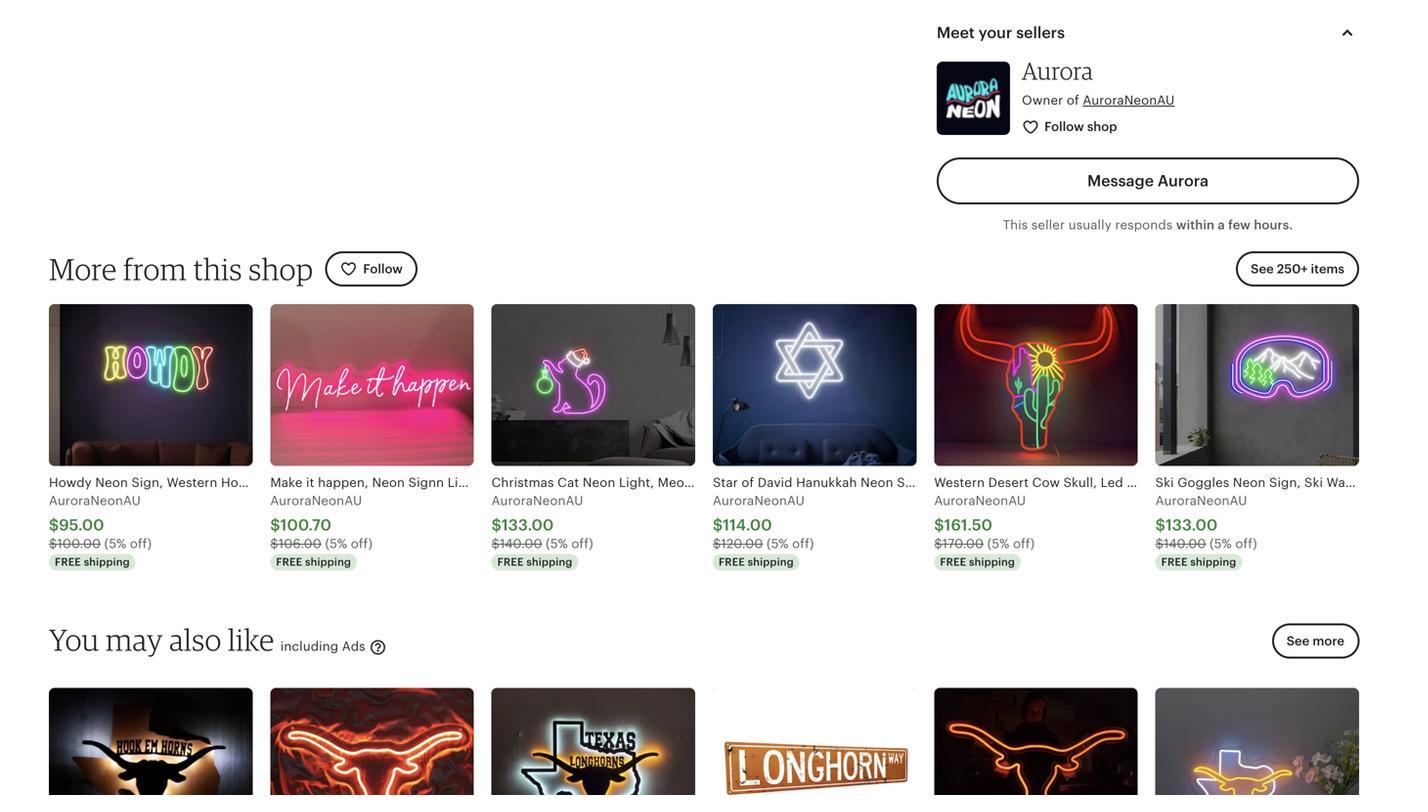 Task type: describe. For each thing, give the bounding box(es) containing it.
off) for howdy neon sign, western howdy decorations, college party greeting neon light, howdy party decor dorm led light image
[[130, 536, 152, 551]]

more
[[49, 251, 117, 287]]

off) for make it happen, neon signn lights, quote wall decor, motivational quote, inspirational quote wall art image
[[351, 536, 373, 551]]

auroraneonau for howdy neon sign, western howdy decorations, college party greeting neon light, howdy party decor dorm led light image
[[49, 493, 141, 508]]

see more button
[[1272, 624, 1359, 659]]

aurora image
[[937, 62, 1010, 135]]

more from this shop
[[49, 251, 313, 287]]

auroraneonau $ 133.00 $ 140.00 (5% off) free shipping for ski goggles neon sign, ski wall decor, custom skiing neon sign, best skier gifts, skiing sign, skiing wall art image on the right of the page
[[1156, 493, 1257, 568]]

few
[[1228, 217, 1251, 232]]

shipping for 'christmas cat neon light, meowy christmas cat decorations, cat lover gift for christmas, cat lovers xmas' image at the left of the page
[[527, 556, 573, 568]]

(5% for 'christmas cat neon light, meowy christmas cat decorations, cat lover gift for christmas, cat lovers xmas' image at the left of the page
[[546, 536, 568, 551]]

auroraneonau $ 95.00 $ 100.00 (5% off) free shipping
[[49, 493, 152, 568]]

shipping for ski goggles neon sign, ski wall decor, custom skiing neon sign, best skier gifts, skiing sign, skiing wall art image on the right of the page
[[1191, 556, 1237, 568]]

this
[[193, 251, 242, 287]]

this
[[1003, 217, 1028, 232]]

see for see more
[[1287, 634, 1310, 648]]

including
[[280, 639, 339, 654]]

(5% for ski goggles neon sign, ski wall decor, custom skiing neon sign, best skier gifts, skiing sign, skiing wall art image on the right of the page
[[1210, 536, 1232, 551]]

see 250+ items
[[1251, 262, 1345, 276]]

aurora owner of auroraneonau
[[1022, 56, 1175, 108]]

message aurora
[[1088, 172, 1209, 190]]

your
[[979, 24, 1013, 42]]

you may also like including ads
[[49, 621, 369, 658]]

auroraneonau inside aurora owner of auroraneonau
[[1083, 93, 1175, 108]]

140.00 for 'christmas cat neon light, meowy christmas cat decorations, cat lover gift for christmas, cat lovers xmas' image at the left of the page
[[500, 536, 542, 551]]

off) for ski goggles neon sign, ski wall decor, custom skiing neon sign, best skier gifts, skiing sign, skiing wall art image on the right of the page
[[1236, 536, 1257, 551]]

170.00
[[943, 536, 984, 551]]

from
[[123, 251, 187, 287]]

see more
[[1287, 634, 1345, 648]]

make it happen, neon signn lights, quote wall decor, motivational quote, inspirational quote wall art image
[[270, 304, 474, 466]]

free for 'western desert cow skull, led neon sign, western wall decor, western desert decor, gift for men' image
[[940, 556, 966, 568]]

this seller usually responds within a few hours.
[[1003, 217, 1293, 232]]

usually
[[1069, 217, 1112, 232]]

auroraneonau $ 100.70 $ 106.00 (5% off) free shipping
[[270, 493, 373, 568]]

longhorn way metal street sign; wall decor for porch, patio, or deck image
[[713, 688, 917, 795]]

auroraneonau for 'western desert cow skull, led neon sign, western wall decor, western desert decor, gift for men' image
[[934, 493, 1026, 508]]

100.70
[[280, 516, 332, 534]]

a
[[1218, 217, 1225, 232]]

(5% for make it happen, neon signn lights, quote wall decor, motivational quote, inspirational quote wall art image
[[325, 536, 347, 551]]

off) for 'western desert cow skull, led neon sign, western wall decor, western desert decor, gift for men' image
[[1013, 536, 1035, 551]]

auroraneonau link
[[1083, 93, 1175, 108]]

free for ski goggles neon sign, ski wall decor, custom skiing neon sign, best skier gifts, skiing sign, skiing wall art image on the right of the page
[[1162, 556, 1188, 568]]

auroraneonau for 'christmas cat neon light, meowy christmas cat decorations, cat lover gift for christmas, cat lovers xmas' image at the left of the page
[[492, 493, 583, 508]]

auroraneonau $ 114.00 $ 120.00 (5% off) free shipping
[[713, 493, 814, 568]]



Task type: locate. For each thing, give the bounding box(es) containing it.
ads
[[342, 639, 365, 654]]

auroraneonau $ 133.00 $ 140.00 (5% off) free shipping for 'christmas cat neon light, meowy christmas cat decorations, cat lover gift for christmas, cat lovers xmas' image at the left of the page
[[492, 493, 593, 568]]

shipping for make it happen, neon signn lights, quote wall decor, motivational quote, inspirational quote wall art image
[[305, 556, 351, 568]]

161.50
[[944, 516, 993, 534]]

auroraneonau $ 161.50 $ 170.00 (5% off) free shipping
[[934, 493, 1035, 568]]

shipping for star of david hanukkah neon sign light, hanukkah decoration, chanukah decor, jewish star wall decor art image
[[748, 556, 794, 568]]

shipping for howdy neon sign, western howdy decorations, college party greeting neon light, howdy party decor dorm led light image
[[84, 556, 130, 568]]

140.00
[[500, 536, 542, 551], [1164, 536, 1206, 551]]

follow for follow
[[363, 262, 403, 276]]

1 140.00 from the left
[[500, 536, 542, 551]]

you
[[49, 621, 99, 658]]

100.00
[[57, 536, 101, 551]]

sellers
[[1016, 24, 1065, 42]]

meet your sellers button
[[919, 9, 1377, 56]]

133.00
[[502, 516, 554, 534], [1166, 516, 1218, 534]]

1 horizontal spatial shop
[[1087, 120, 1117, 134]]

aurora up owner at the right
[[1022, 56, 1093, 85]]

6 free from the left
[[1162, 556, 1188, 568]]

shop down auroraneonau link
[[1087, 120, 1117, 134]]

owner
[[1022, 93, 1063, 108]]

aurora up within
[[1158, 172, 1209, 190]]

off) inside 'auroraneonau $ 161.50 $ 170.00 (5% off) free shipping'
[[1013, 536, 1035, 551]]

0 vertical spatial follow
[[1045, 120, 1084, 134]]

1 horizontal spatial 133.00
[[1166, 516, 1218, 534]]

0 horizontal spatial 140.00
[[500, 536, 542, 551]]

2 (5% from the left
[[325, 536, 347, 551]]

1 horizontal spatial aurora
[[1158, 172, 1209, 190]]

aurora inside aurora owner of auroraneonau
[[1022, 56, 1093, 85]]

items
[[1311, 262, 1345, 276]]

free
[[55, 556, 81, 568], [276, 556, 302, 568], [497, 556, 524, 568], [719, 556, 745, 568], [940, 556, 966, 568], [1162, 556, 1188, 568]]

follow for follow shop
[[1045, 120, 1084, 134]]

meet
[[937, 24, 975, 42]]

106.00
[[279, 536, 322, 551]]

more
[[1313, 634, 1345, 648]]

seller
[[1032, 217, 1065, 232]]

auroraneonau inside 'auroraneonau $ 161.50 $ 170.00 (5% off) free shipping'
[[934, 493, 1026, 508]]

shipping inside 'auroraneonau $ 161.50 $ 170.00 (5% off) free shipping'
[[969, 556, 1015, 568]]

(5% inside auroraneonau $ 95.00 $ 100.00 (5% off) free shipping
[[104, 536, 126, 551]]

free for 'christmas cat neon light, meowy christmas cat decorations, cat lover gift for christmas, cat lovers xmas' image at the left of the page
[[497, 556, 524, 568]]

off) inside auroraneonau $ 114.00 $ 120.00 (5% off) free shipping
[[792, 536, 814, 551]]

follow
[[1045, 120, 1084, 134], [363, 262, 403, 276]]

texas longhorns led metal sign, wall decor, man cave decor. image
[[492, 688, 695, 795]]

3 shipping from the left
[[527, 556, 573, 568]]

133.00 for ski goggles neon sign, ski wall decor, custom skiing neon sign, best skier gifts, skiing sign, skiing wall art image on the right of the page
[[1166, 516, 1218, 534]]

2 auroraneonau $ 133.00 $ 140.00 (5% off) free shipping from the left
[[1156, 493, 1257, 568]]

auroraneonau
[[1083, 93, 1175, 108], [49, 493, 141, 508], [270, 493, 362, 508], [492, 493, 583, 508], [713, 493, 805, 508], [934, 493, 1026, 508], [1156, 493, 1248, 508]]

133.00 for 'christmas cat neon light, meowy christmas cat decorations, cat lover gift for christmas, cat lovers xmas' image at the left of the page
[[502, 516, 554, 534]]

free for make it happen, neon signn lights, quote wall decor, motivational quote, inspirational quote wall art image
[[276, 556, 302, 568]]

follow shop button
[[1007, 109, 1134, 146]]

0 horizontal spatial follow
[[363, 262, 403, 276]]

shipping inside auroraneonau $ 95.00 $ 100.00 (5% off) free shipping
[[84, 556, 130, 568]]

140.00 for ski goggles neon sign, ski wall decor, custom skiing neon sign, best skier gifts, skiing sign, skiing wall art image on the right of the page
[[1164, 536, 1206, 551]]

0 horizontal spatial auroraneonau $ 133.00 $ 140.00 (5% off) free shipping
[[492, 493, 593, 568]]

1 auroraneonau $ 133.00 $ 140.00 (5% off) free shipping from the left
[[492, 493, 593, 568]]

shipping inside auroraneonau $ 100.70 $ 106.00 (5% off) free shipping
[[305, 556, 351, 568]]

114.00
[[723, 516, 772, 534]]

of
[[1067, 93, 1080, 108]]

4 free from the left
[[719, 556, 745, 568]]

1 free from the left
[[55, 556, 81, 568]]

off) for star of david hanukkah neon sign light, hanukkah decoration, chanukah decor, jewish star wall decor art image
[[792, 536, 814, 551]]

follow shop
[[1045, 120, 1117, 134]]

5 shipping from the left
[[969, 556, 1015, 568]]

1 vertical spatial shop
[[249, 251, 313, 287]]

also
[[169, 621, 222, 658]]

1 horizontal spatial 140.00
[[1164, 536, 1206, 551]]

1 133.00 from the left
[[502, 516, 554, 534]]

120.00
[[721, 536, 763, 551]]

(5% for star of david hanukkah neon sign light, hanukkah decoration, chanukah decor, jewish star wall decor art image
[[767, 536, 789, 551]]

2 shipping from the left
[[305, 556, 351, 568]]

free for howdy neon sign, western howdy decorations, college party greeting neon light, howdy party decor dorm led light image
[[55, 556, 81, 568]]

christmas cat neon light, meowy christmas cat decorations, cat lover gift for christmas, cat lovers xmas image
[[492, 304, 695, 466]]

see 250+ items link
[[1236, 251, 1359, 287]]

auroraneonau $ 133.00 $ 140.00 (5% off) free shipping
[[492, 493, 593, 568], [1156, 493, 1257, 568]]

message aurora button
[[937, 157, 1359, 204]]

auroraneonau for star of david hanukkah neon sign light, hanukkah decoration, chanukah decor, jewish star wall decor art image
[[713, 493, 805, 508]]

95.00
[[59, 516, 104, 534]]

may
[[106, 621, 163, 658]]

0 vertical spatial shop
[[1087, 120, 1117, 134]]

shop right this
[[249, 251, 313, 287]]

free for star of david hanukkah neon sign light, hanukkah decoration, chanukah decor, jewish star wall decor art image
[[719, 556, 745, 568]]

free inside auroraneonau $ 100.70 $ 106.00 (5% off) free shipping
[[276, 556, 302, 568]]

$
[[49, 516, 59, 534], [270, 516, 280, 534], [492, 516, 502, 534], [713, 516, 723, 534], [934, 516, 944, 534], [1156, 516, 1166, 534], [49, 536, 57, 551], [270, 536, 279, 551], [492, 536, 500, 551], [713, 536, 721, 551], [934, 536, 943, 551], [1156, 536, 1164, 551]]

free inside 'auroraneonau $ 161.50 $ 170.00 (5% off) free shipping'
[[940, 556, 966, 568]]

3 off) from the left
[[572, 536, 593, 551]]

responds
[[1115, 217, 1173, 232]]

auroraneonau inside auroraneonau $ 100.70 $ 106.00 (5% off) free shipping
[[270, 493, 362, 508]]

6 shipping from the left
[[1191, 556, 1237, 568]]

western desert cow skull, led neon sign, western wall decor, western desert decor, gift for men image
[[934, 304, 1138, 466]]

5 free from the left
[[940, 556, 966, 568]]

1 shipping from the left
[[84, 556, 130, 568]]

1 off) from the left
[[130, 536, 152, 551]]

follow inside follow button
[[363, 262, 403, 276]]

1 horizontal spatial see
[[1287, 634, 1310, 648]]

off) for 'christmas cat neon light, meowy christmas cat decorations, cat lover gift for christmas, cat lovers xmas' image at the left of the page
[[572, 536, 593, 551]]

shop
[[1087, 120, 1117, 134], [249, 251, 313, 287]]

5 (5% from the left
[[988, 536, 1010, 551]]

auroraneonau for ski goggles neon sign, ski wall decor, custom skiing neon sign, best skier gifts, skiing sign, skiing wall art image on the right of the page
[[1156, 493, 1248, 508]]

custom texas bull neon sign, university of texas at austin longhorn, bull neon sign, longhorn head skull decor, cowboy bar decor sign image
[[270, 688, 474, 795]]

see inside button
[[1287, 634, 1310, 648]]

see left more
[[1287, 634, 1310, 648]]

1 vertical spatial see
[[1287, 634, 1310, 648]]

1 vertical spatial follow
[[363, 262, 403, 276]]

(5% for howdy neon sign, western howdy decorations, college party greeting neon light, howdy party decor dorm led light image
[[104, 536, 126, 551]]

6 off) from the left
[[1236, 536, 1257, 551]]

250+
[[1277, 262, 1308, 276]]

1 (5% from the left
[[104, 536, 126, 551]]

1 horizontal spatial auroraneonau $ 133.00 $ 140.00 (5% off) free shipping
[[1156, 493, 1257, 568]]

howdy neon sign, western howdy decorations, college party greeting neon light, howdy party decor dorm led light image
[[49, 304, 253, 466]]

(5% inside auroraneonau $ 100.70 $ 106.00 (5% off) free shipping
[[325, 536, 347, 551]]

longhorn bull neon sign, bull head led neon, longhorn head skull light sign, bull skull sign, texas western led light image
[[934, 688, 1138, 795]]

4 off) from the left
[[792, 536, 814, 551]]

shop inside button
[[1087, 120, 1117, 134]]

2 free from the left
[[276, 556, 302, 568]]

aurora
[[1022, 56, 1093, 85], [1158, 172, 1209, 190]]

1 vertical spatial aurora
[[1158, 172, 1209, 190]]

shipping inside auroraneonau $ 114.00 $ 120.00 (5% off) free shipping
[[748, 556, 794, 568]]

within
[[1176, 217, 1215, 232]]

5 off) from the left
[[1013, 536, 1035, 551]]

shipping for 'western desert cow skull, led neon sign, western wall decor, western desert decor, gift for men' image
[[969, 556, 1015, 568]]

0 vertical spatial see
[[1251, 262, 1274, 276]]

(5% inside 'auroraneonau $ 161.50 $ 170.00 (5% off) free shipping'
[[988, 536, 1010, 551]]

aurora inside button
[[1158, 172, 1209, 190]]

follow inside follow shop button
[[1045, 120, 1084, 134]]

off)
[[130, 536, 152, 551], [351, 536, 373, 551], [572, 536, 593, 551], [792, 536, 814, 551], [1013, 536, 1035, 551], [1236, 536, 1257, 551]]

0 horizontal spatial shop
[[249, 251, 313, 287]]

longhorn on texas, personalized custom led sign, texas man cave décor, gift for him, texas longhorn on texas, personalized longhorn sign image
[[49, 688, 253, 795]]

2 133.00 from the left
[[1166, 516, 1218, 534]]

off) inside auroraneonau $ 100.70 $ 106.00 (5% off) free shipping
[[351, 536, 373, 551]]

shipping
[[84, 556, 130, 568], [305, 556, 351, 568], [527, 556, 573, 568], [748, 556, 794, 568], [969, 556, 1015, 568], [1191, 556, 1237, 568]]

6 (5% from the left
[[1210, 536, 1232, 551]]

4 (5% from the left
[[767, 536, 789, 551]]

see more link
[[1266, 624, 1359, 671]]

3 (5% from the left
[[546, 536, 568, 551]]

like
[[228, 621, 275, 658]]

2 off) from the left
[[351, 536, 373, 551]]

see left 250+
[[1251, 262, 1274, 276]]

off) inside auroraneonau $ 95.00 $ 100.00 (5% off) free shipping
[[130, 536, 152, 551]]

meet your sellers
[[937, 24, 1065, 42]]

2 140.00 from the left
[[1164, 536, 1206, 551]]

hours.
[[1254, 217, 1293, 232]]

0 horizontal spatial aurora
[[1022, 56, 1093, 85]]

auroraneonau inside auroraneonau $ 95.00 $ 100.00 (5% off) free shipping
[[49, 493, 141, 508]]

0 horizontal spatial see
[[1251, 262, 1274, 276]]

follow button
[[325, 251, 418, 287]]

1 horizontal spatial follow
[[1045, 120, 1084, 134]]

(5% for 'western desert cow skull, led neon sign, western wall decor, western desert decor, gift for men' image
[[988, 536, 1010, 551]]

0 horizontal spatial 133.00
[[502, 516, 554, 534]]

texas neon sign, longhorn neon sign, texas led sign, texas state sign, texas sign,texas wall art,texas wall decor image
[[1156, 688, 1359, 795]]

see
[[1251, 262, 1274, 276], [1287, 634, 1310, 648]]

ski goggles neon sign, ski wall decor, custom skiing neon sign, best skier gifts, skiing sign, skiing wall art image
[[1156, 304, 1359, 466]]

auroraneonau for make it happen, neon signn lights, quote wall decor, motivational quote, inspirational quote wall art image
[[270, 493, 362, 508]]

(5% inside auroraneonau $ 114.00 $ 120.00 (5% off) free shipping
[[767, 536, 789, 551]]

(5%
[[104, 536, 126, 551], [325, 536, 347, 551], [546, 536, 568, 551], [767, 536, 789, 551], [988, 536, 1010, 551], [1210, 536, 1232, 551]]

0 vertical spatial aurora
[[1022, 56, 1093, 85]]

free inside auroraneonau $ 95.00 $ 100.00 (5% off) free shipping
[[55, 556, 81, 568]]

see for see 250+ items
[[1251, 262, 1274, 276]]

star of david hanukkah neon sign light, hanukkah decoration, chanukah decor, jewish star wall decor art image
[[713, 304, 917, 466]]

message
[[1088, 172, 1154, 190]]

4 shipping from the left
[[748, 556, 794, 568]]

free inside auroraneonau $ 114.00 $ 120.00 (5% off) free shipping
[[719, 556, 745, 568]]

3 free from the left
[[497, 556, 524, 568]]

auroraneonau inside auroraneonau $ 114.00 $ 120.00 (5% off) free shipping
[[713, 493, 805, 508]]



Task type: vqa. For each thing, say whether or not it's contained in the screenshot.
within at the right top of the page
yes



